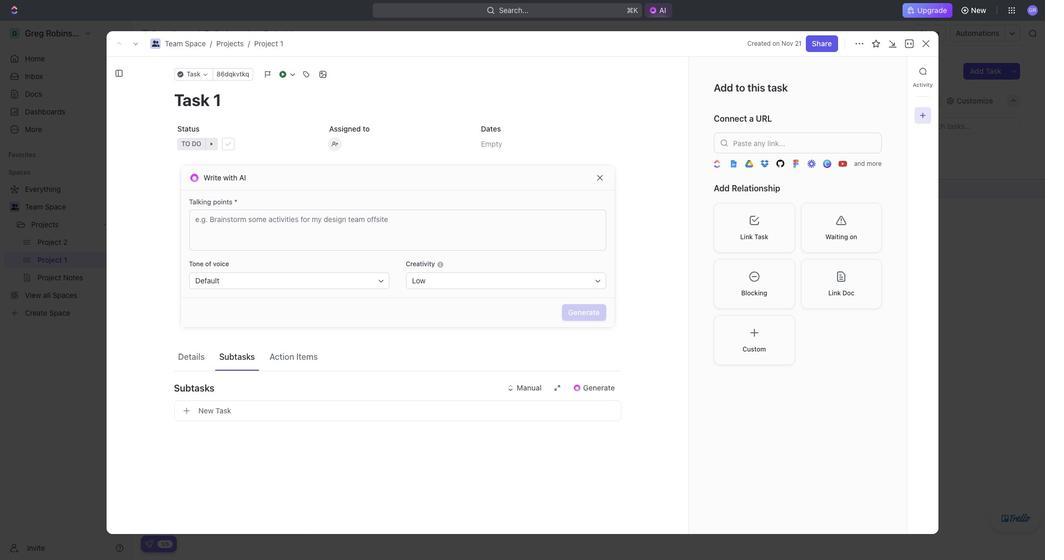 Task type: locate. For each thing, give the bounding box(es) containing it.
ai right with
[[239, 173, 246, 182]]

add task up customize
[[970, 67, 1002, 75]]

1 horizontal spatial new
[[971, 6, 987, 15]]

link up blocking dropdown button
[[741, 233, 753, 241]]

0 horizontal spatial on
[[773, 40, 780, 47]]

⌘k
[[627, 6, 638, 15]]

and
[[854, 160, 865, 168]]

0 horizontal spatial project 1
[[158, 62, 218, 79]]

subtasks for subtasks dropdown button
[[174, 383, 214, 393]]

1 horizontal spatial link
[[829, 289, 841, 297]]

add task button down task 3
[[182, 237, 222, 249]]

onboarding checklist button image
[[145, 540, 153, 548]]

0 vertical spatial project 1
[[264, 29, 294, 37]]

add task button up with
[[222, 148, 266, 160]]

*
[[234, 198, 238, 206]]

talking points *
[[189, 198, 238, 206]]

subtasks inside subtasks dropdown button
[[174, 383, 214, 393]]

sidebar navigation
[[0, 21, 133, 560]]

url
[[756, 114, 772, 123]]

complete
[[165, 414, 193, 421]]

ai right '⌘k'
[[660, 6, 667, 15]]

1 vertical spatial do
[[180, 150, 190, 158]]

subtasks left action
[[219, 352, 255, 361]]

subtasks up the getting started
[[174, 383, 214, 393]]

3
[[202, 150, 206, 158], [204, 220, 209, 229]]

inbox link
[[4, 68, 128, 85]]

0 vertical spatial team space
[[152, 29, 193, 37]]

to
[[736, 82, 745, 94], [363, 124, 370, 133], [181, 140, 190, 148], [170, 150, 179, 158]]

task
[[986, 67, 1002, 75], [186, 70, 200, 78], [248, 150, 262, 158], [187, 220, 203, 229], [755, 233, 769, 241], [202, 238, 217, 247], [216, 406, 231, 415]]

2 vertical spatial projects
[[31, 220, 59, 229]]

1 vertical spatial add task button
[[222, 148, 266, 160]]

2 horizontal spatial add task
[[970, 67, 1002, 75]]

1
[[290, 29, 294, 37], [280, 39, 283, 48], [207, 62, 214, 79], [204, 184, 208, 193]]

0 horizontal spatial link
[[741, 233, 753, 241]]

link doc button
[[801, 259, 882, 309]]

new for new
[[971, 6, 987, 15]]

1 horizontal spatial on
[[850, 233, 858, 241]]

0 vertical spatial subtasks
[[219, 352, 255, 361]]

1 vertical spatial to do
[[170, 150, 190, 158]]

subtasks inside subtasks button
[[219, 352, 255, 361]]

link left doc
[[829, 289, 841, 297]]

ai
[[660, 6, 667, 15], [239, 173, 246, 182]]

user group image
[[11, 204, 18, 210]]

on right waiting
[[850, 233, 858, 241]]

link for link doc
[[829, 289, 841, 297]]

home
[[25, 54, 45, 63]]

0 vertical spatial to do
[[181, 140, 201, 148]]

add task button up customize
[[964, 63, 1008, 80]]

0 horizontal spatial add task
[[187, 238, 217, 247]]

0 vertical spatial generate button
[[562, 304, 606, 321]]

details button
[[174, 347, 209, 366]]

add to this task
[[714, 82, 788, 94]]

default button
[[189, 273, 389, 289]]

0 horizontal spatial user group image
[[142, 31, 149, 36]]

‎task for ‎task 1
[[187, 184, 203, 193]]

on left nov
[[773, 40, 780, 47]]

upgrade
[[918, 6, 947, 15]]

1 vertical spatial team space
[[25, 202, 66, 211]]

0 vertical spatial generate
[[568, 308, 600, 317]]

e.g. Brainstorm some activities for my design team offsite text field
[[189, 210, 606, 251]]

1 vertical spatial project
[[254, 39, 278, 48]]

share button
[[914, 25, 946, 42], [806, 35, 838, 52]]

0 vertical spatial new
[[971, 6, 987, 15]]

low
[[412, 276, 426, 285]]

0 vertical spatial share
[[920, 29, 940, 37]]

on inside waiting on dropdown button
[[850, 233, 858, 241]]

2 vertical spatial project
[[158, 62, 204, 79]]

0 horizontal spatial team space
[[25, 202, 66, 211]]

doc
[[843, 289, 855, 297]]

1 horizontal spatial share button
[[914, 25, 946, 42]]

voice
[[213, 260, 229, 268]]

1/5
[[161, 541, 169, 547]]

tree inside sidebar navigation
[[4, 181, 128, 321]]

new right complete on the bottom of the page
[[198, 406, 214, 415]]

project
[[264, 29, 289, 37], [254, 39, 278, 48], [158, 62, 204, 79]]

user group image
[[142, 31, 149, 36], [152, 41, 159, 47]]

1 vertical spatial add task
[[234, 150, 262, 158]]

link for link task
[[741, 233, 753, 241]]

Search tasks... text field
[[916, 118, 1020, 134]]

add
[[970, 67, 984, 75], [714, 82, 733, 94], [234, 150, 246, 158], [714, 184, 730, 193], [187, 238, 200, 247]]

3 down 2
[[204, 220, 209, 229]]

space
[[172, 29, 193, 37], [185, 39, 206, 48], [45, 202, 66, 211]]

1 vertical spatial new
[[198, 406, 214, 415]]

tree containing team space
[[4, 181, 128, 321]]

team space
[[152, 29, 193, 37], [25, 202, 66, 211]]

add up connect
[[714, 82, 733, 94]]

do
[[192, 140, 201, 148], [180, 150, 190, 158]]

add task down task 3
[[187, 238, 217, 247]]

share
[[920, 29, 940, 37], [812, 39, 832, 48]]

task up blocking dropdown button
[[755, 233, 769, 241]]

upgrade link
[[903, 3, 953, 18]]

1 ‎task from the top
[[187, 184, 203, 193]]

1 vertical spatial ai
[[239, 173, 246, 182]]

project 1
[[264, 29, 294, 37], [158, 62, 218, 79]]

share button right 21
[[806, 35, 838, 52]]

link
[[741, 233, 753, 241], [829, 289, 841, 297]]

1 vertical spatial on
[[850, 233, 858, 241]]

home link
[[4, 50, 128, 67]]

1 horizontal spatial team space
[[152, 29, 193, 37]]

1 vertical spatial link
[[829, 289, 841, 297]]

share down upgrade link
[[920, 29, 940, 37]]

1 vertical spatial subtasks
[[174, 383, 214, 393]]

add task
[[970, 67, 1002, 75], [234, 150, 262, 158], [187, 238, 217, 247]]

action items
[[270, 352, 318, 361]]

1 vertical spatial ‎task
[[187, 202, 203, 211]]

0 vertical spatial ai
[[660, 6, 667, 15]]

team space up task dropdown button on the top left of the page
[[152, 29, 193, 37]]

team space right user group image
[[25, 202, 66, 211]]

add task button
[[964, 63, 1008, 80], [222, 148, 266, 160], [182, 237, 222, 249]]

more
[[867, 160, 882, 168]]

details
[[178, 352, 205, 361]]

hide button
[[910, 93, 941, 108]]

search...
[[499, 6, 529, 15]]

2 vertical spatial team
[[25, 202, 43, 211]]

generate
[[568, 308, 600, 317], [583, 383, 615, 392]]

1 vertical spatial projects
[[216, 39, 244, 48]]

0 horizontal spatial ai
[[239, 173, 246, 182]]

3 up "write"
[[202, 150, 206, 158]]

‎task for ‎task 2
[[187, 202, 203, 211]]

0 vertical spatial 3
[[202, 150, 206, 158]]

0 vertical spatial do
[[192, 140, 201, 148]]

1 vertical spatial team
[[165, 39, 183, 48]]

‎task
[[187, 184, 203, 193], [187, 202, 203, 211]]

subtasks
[[219, 352, 255, 361], [174, 383, 214, 393]]

tree
[[4, 181, 128, 321]]

‎task left 2
[[187, 202, 203, 211]]

0 horizontal spatial do
[[180, 150, 190, 158]]

0 vertical spatial project
[[264, 29, 289, 37]]

team
[[152, 29, 170, 37], [165, 39, 183, 48], [25, 202, 43, 211]]

0 horizontal spatial new
[[198, 406, 214, 415]]

1 horizontal spatial do
[[192, 140, 201, 148]]

1 horizontal spatial user group image
[[152, 41, 159, 47]]

and more
[[854, 160, 882, 168]]

team space link for user group image
[[25, 199, 126, 215]]

dashboards link
[[4, 104, 128, 120]]

1 horizontal spatial project 1
[[264, 29, 294, 37]]

share right 21
[[812, 39, 832, 48]]

new up automations
[[971, 6, 987, 15]]

action items button
[[265, 347, 322, 366]]

empty button
[[478, 135, 621, 153]]

ai button
[[645, 3, 673, 18]]

1 horizontal spatial add task
[[234, 150, 262, 158]]

1 horizontal spatial subtasks
[[219, 352, 255, 361]]

gr
[[1029, 7, 1037, 13]]

0 horizontal spatial share
[[812, 39, 832, 48]]

1 horizontal spatial ai
[[660, 6, 667, 15]]

dashboards
[[25, 107, 65, 116]]

2 vertical spatial space
[[45, 202, 66, 211]]

0 vertical spatial ‎task
[[187, 184, 203, 193]]

2 ‎task from the top
[[187, 202, 203, 211]]

default button
[[189, 273, 389, 289]]

empty
[[481, 139, 502, 148]]

‎task up talking
[[187, 184, 203, 193]]

add down task 3
[[187, 238, 200, 247]]

2
[[204, 202, 209, 211]]

ai inside button
[[660, 6, 667, 15]]

add up with
[[234, 150, 246, 158]]

0 vertical spatial on
[[773, 40, 780, 47]]

0 horizontal spatial subtasks
[[174, 383, 214, 393]]

team space link inside tree
[[25, 199, 126, 215]]

add task up with
[[234, 150, 262, 158]]

add relationship
[[714, 184, 781, 193]]

2 vertical spatial add task button
[[182, 237, 222, 249]]

0 vertical spatial link
[[741, 233, 753, 241]]

task right complete on the bottom of the page
[[216, 406, 231, 415]]

share button down upgrade link
[[914, 25, 946, 42]]

nov
[[782, 40, 793, 47]]

team inside sidebar navigation
[[25, 202, 43, 211]]



Task type: vqa. For each thing, say whether or not it's contained in the screenshot.
top here
no



Task type: describe. For each thing, give the bounding box(es) containing it.
task sidebar navigation tab list
[[912, 63, 935, 124]]

custom button
[[714, 315, 795, 365]]

task button
[[174, 68, 213, 81]]

projects inside sidebar navigation
[[31, 220, 59, 229]]

0 vertical spatial team
[[152, 29, 170, 37]]

1 vertical spatial space
[[185, 39, 206, 48]]

task down task 3
[[202, 238, 217, 247]]

hide
[[922, 96, 938, 105]]

to inside to do dropdown button
[[181, 140, 190, 148]]

on for waiting
[[850, 233, 858, 241]]

Paste any link... text field
[[714, 133, 882, 154]]

task
[[768, 82, 788, 94]]

waiting on
[[826, 233, 858, 241]]

2 vertical spatial add task
[[187, 238, 217, 247]]

list
[[211, 96, 223, 105]]

‎task 2 link
[[184, 199, 338, 214]]

dates
[[481, 124, 501, 133]]

to do inside to do dropdown button
[[181, 140, 201, 148]]

team space link for user group icon to the bottom
[[165, 39, 206, 48]]

gr button
[[1025, 2, 1041, 19]]

action
[[270, 352, 294, 361]]

board link
[[169, 93, 192, 108]]

board
[[171, 96, 192, 105]]

1 vertical spatial project 1
[[158, 62, 218, 79]]

new for new task
[[198, 406, 214, 415]]

86dqkvtkq
[[216, 70, 249, 78]]

blocking button
[[714, 259, 795, 309]]

tone
[[189, 260, 204, 268]]

activity
[[913, 82, 933, 88]]

custom
[[743, 345, 766, 353]]

task up ‎task 1 link
[[248, 150, 262, 158]]

favorites
[[8, 151, 36, 159]]

spaces
[[8, 169, 30, 176]]

task sidebar content section
[[687, 57, 907, 534]]

write with ai
[[204, 173, 246, 182]]

waiting on button
[[801, 203, 882, 253]]

link doc
[[829, 289, 855, 297]]

link task button
[[714, 203, 795, 253]]

86dqkvtkq button
[[212, 68, 253, 81]]

new task
[[198, 406, 231, 415]]

0 vertical spatial space
[[172, 29, 193, 37]]

‎task 2
[[187, 202, 209, 211]]

1 vertical spatial share
[[812, 39, 832, 48]]

docs link
[[4, 86, 128, 102]]

default
[[195, 276, 219, 285]]

manual
[[517, 383, 542, 392]]

assigned to
[[329, 124, 370, 133]]

onboarding checklist button element
[[145, 540, 153, 548]]

new button
[[957, 2, 993, 19]]

1 horizontal spatial share
[[920, 29, 940, 37]]

task 3 link
[[184, 217, 338, 232]]

0 horizontal spatial share button
[[806, 35, 838, 52]]

subtasks button
[[215, 347, 259, 366]]

subtasks for subtasks button
[[219, 352, 255, 361]]

customize button
[[943, 93, 997, 108]]

link task
[[741, 233, 769, 241]]

1 vertical spatial user group image
[[152, 41, 159, 47]]

started
[[187, 395, 222, 407]]

low button
[[406, 273, 606, 289]]

a
[[749, 114, 754, 123]]

task inside section
[[755, 233, 769, 241]]

blocking
[[742, 289, 768, 297]]

docs
[[25, 89, 42, 98]]

add up customize
[[970, 67, 984, 75]]

connect a url
[[714, 114, 772, 123]]

favorites button
[[4, 149, 40, 161]]

task down ‎task 2
[[187, 220, 203, 229]]

invite
[[27, 543, 45, 552]]

created on nov 21
[[748, 40, 802, 47]]

created
[[748, 40, 771, 47]]

Edit task name text field
[[174, 90, 621, 110]]

1 vertical spatial 3
[[204, 220, 209, 229]]

of
[[205, 260, 211, 268]]

1 vertical spatial generate button
[[567, 380, 621, 396]]

team space inside sidebar navigation
[[25, 202, 66, 211]]

close image
[[291, 398, 298, 405]]

getting started
[[149, 395, 222, 407]]

space inside sidebar navigation
[[45, 202, 66, 211]]

points
[[213, 198, 233, 206]]

inbox
[[25, 72, 43, 81]]

on for created
[[773, 40, 780, 47]]

do inside dropdown button
[[192, 140, 201, 148]]

‎task 1 link
[[184, 181, 338, 196]]

0 vertical spatial add task button
[[964, 63, 1008, 80]]

team space / projects / project 1
[[165, 39, 283, 48]]

to do button
[[174, 135, 318, 153]]

connect
[[714, 114, 747, 123]]

status
[[177, 124, 199, 133]]

new task button
[[174, 400, 621, 421]]

relationship
[[732, 184, 781, 193]]

items
[[296, 352, 318, 361]]

getting
[[149, 395, 185, 407]]

talking
[[189, 198, 211, 206]]

with
[[223, 173, 237, 182]]

low button
[[406, 273, 606, 289]]

task up the board
[[186, 70, 200, 78]]

automations
[[956, 29, 1000, 37]]

write
[[204, 173, 221, 182]]

creativity
[[406, 260, 437, 268]]

to inside task sidebar content section
[[736, 82, 745, 94]]

‎task 1
[[187, 184, 208, 193]]

task up customize
[[986, 67, 1002, 75]]

automations button
[[951, 25, 1005, 41]]

1 vertical spatial generate
[[583, 383, 615, 392]]

add left relationship on the right top
[[714, 184, 730, 193]]

tone of voice
[[189, 260, 229, 268]]

21
[[795, 40, 802, 47]]

0 vertical spatial user group image
[[142, 31, 149, 36]]

assigned
[[329, 124, 361, 133]]

waiting
[[826, 233, 848, 241]]

subtasks button
[[174, 376, 621, 400]]

0 vertical spatial projects
[[215, 29, 242, 37]]

task inside button
[[216, 406, 231, 415]]

0 vertical spatial add task
[[970, 67, 1002, 75]]

this
[[748, 82, 765, 94]]



